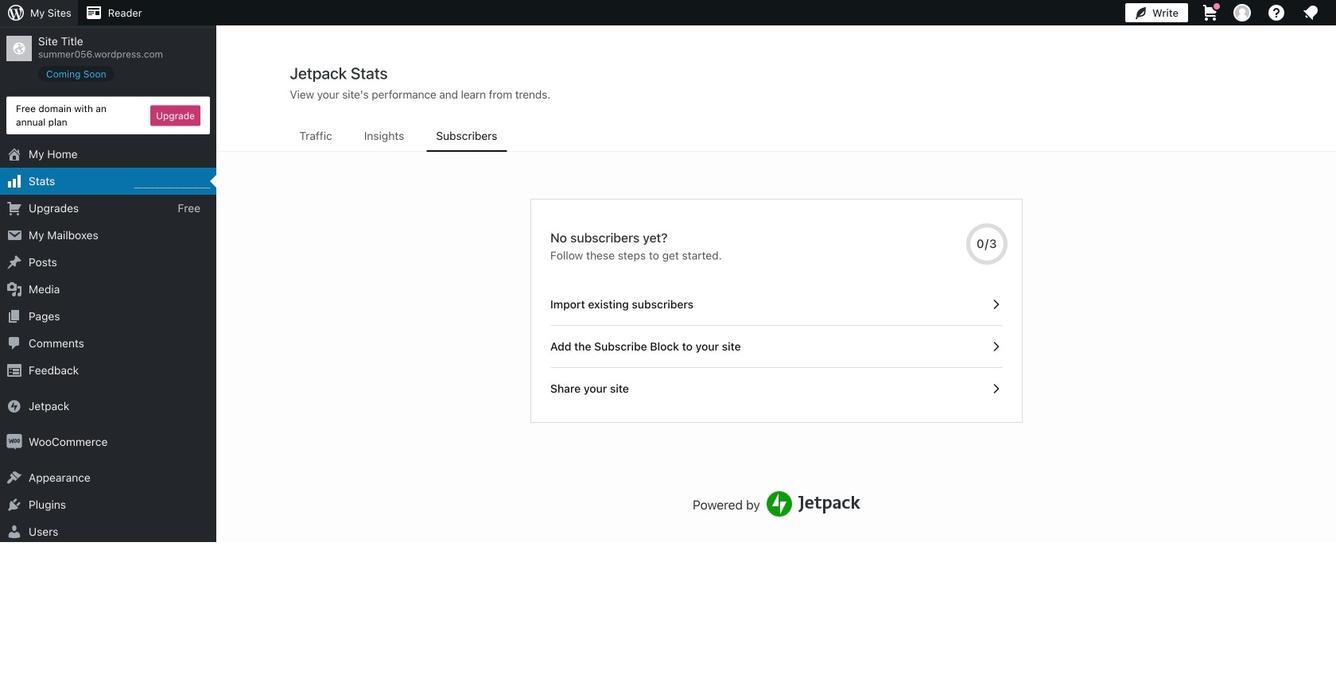 Task type: vqa. For each thing, say whether or not it's contained in the screenshot.
Dismiss tips icon
no



Task type: describe. For each thing, give the bounding box(es) containing it.
manage your notifications image
[[1302, 3, 1321, 22]]

1 img image from the top
[[6, 399, 22, 415]]

help image
[[1267, 3, 1286, 22]]

2 task enabled image from the top
[[989, 340, 1003, 354]]



Task type: locate. For each thing, give the bounding box(es) containing it.
1 list item from the top
[[1329, 156, 1337, 230]]

highest hourly views 0 image
[[134, 178, 210, 189]]

0 vertical spatial img image
[[6, 399, 22, 415]]

progress bar
[[967, 224, 1008, 265]]

my profile image
[[1234, 4, 1251, 21]]

2 list item from the top
[[1329, 230, 1337, 289]]

1 task enabled image from the top
[[989, 298, 1003, 312]]

img image
[[6, 399, 22, 415], [6, 434, 22, 450]]

launchpad checklist element
[[551, 284, 1003, 410]]

menu
[[290, 122, 1264, 152]]

task enabled image
[[989, 382, 1003, 396]]

1 vertical spatial img image
[[6, 434, 22, 450]]

2 img image from the top
[[6, 434, 22, 450]]

task enabled image
[[989, 298, 1003, 312], [989, 340, 1003, 354]]

main content
[[217, 63, 1337, 543]]

0 vertical spatial task enabled image
[[989, 298, 1003, 312]]

my shopping cart image
[[1201, 3, 1220, 22]]

list item
[[1329, 156, 1337, 230], [1329, 230, 1337, 289]]

1 vertical spatial task enabled image
[[989, 340, 1003, 354]]



